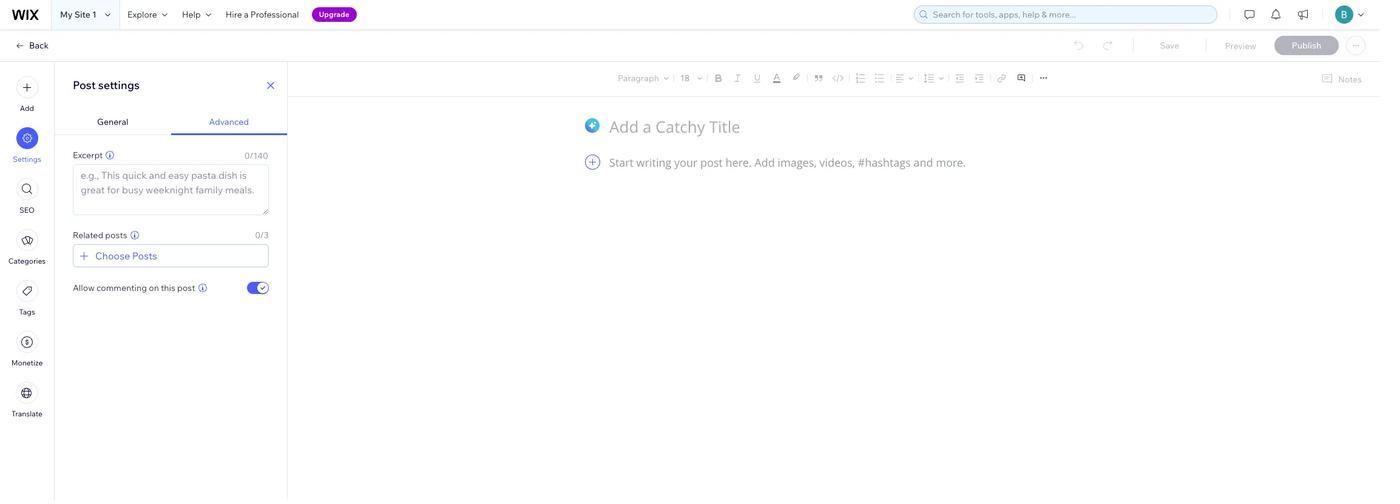 Task type: locate. For each thing, give the bounding box(es) containing it.
140
[[253, 151, 268, 161]]

notes button
[[1317, 71, 1366, 87]]

general
[[97, 117, 128, 127]]

Add a Catchy Title text field
[[610, 116, 1046, 138]]

a
[[244, 9, 249, 20]]

allow commenting on this post
[[73, 283, 195, 294]]

advanced button
[[171, 109, 287, 135]]

menu containing add
[[0, 69, 54, 426]]

/
[[249, 151, 253, 161]]

posts
[[132, 250, 157, 262]]

0/3
[[255, 230, 269, 241]]

tab list
[[55, 109, 287, 135]]

post
[[177, 283, 195, 294]]

translate
[[12, 410, 42, 419]]

allow
[[73, 283, 95, 294]]

back
[[29, 40, 49, 51]]

1
[[92, 9, 96, 20]]

tab list containing general
[[55, 109, 287, 135]]

on
[[149, 283, 159, 294]]

this
[[161, 283, 175, 294]]

tags button
[[16, 280, 38, 317]]

advanced
[[209, 117, 249, 127]]

Search for tools, apps, help & more... field
[[930, 6, 1214, 23]]

translate button
[[12, 382, 42, 419]]

menu
[[0, 69, 54, 426]]

back button
[[15, 40, 49, 51]]

related posts
[[73, 230, 127, 241]]

notes
[[1339, 74, 1362, 85]]

help
[[182, 9, 201, 20]]

0
[[245, 151, 249, 161]]



Task type: describe. For each thing, give the bounding box(es) containing it.
paragraph
[[618, 73, 659, 84]]

professional
[[251, 9, 299, 20]]

paragraph button
[[616, 70, 671, 87]]

general button
[[55, 109, 171, 135]]

settings
[[13, 155, 41, 164]]

upgrade button
[[312, 7, 357, 22]]

help button
[[175, 0, 218, 29]]

monetize
[[11, 359, 43, 368]]

posts
[[105, 230, 127, 241]]

settings button
[[13, 127, 41, 164]]

monetize button
[[11, 331, 43, 368]]

post settings
[[73, 78, 140, 92]]

tags
[[19, 308, 35, 317]]

Excerpt text field
[[73, 165, 268, 215]]

upgrade
[[319, 10, 350, 19]]

hire a professional
[[226, 9, 299, 20]]

explore
[[127, 9, 157, 20]]

my site 1
[[60, 9, 96, 20]]

settings
[[98, 78, 140, 92]]

related
[[73, 230, 103, 241]]

post
[[73, 78, 96, 92]]

choose
[[95, 250, 130, 262]]

choose posts button
[[77, 249, 157, 263]]

add button
[[16, 76, 38, 113]]

seo
[[19, 206, 35, 215]]

categories
[[8, 257, 46, 266]]

0 / 140
[[245, 151, 268, 161]]

seo button
[[16, 178, 38, 215]]

choose posts
[[95, 250, 157, 262]]

add
[[20, 104, 34, 113]]

site
[[74, 9, 90, 20]]

excerpt
[[73, 150, 103, 161]]

commenting
[[97, 283, 147, 294]]

categories button
[[8, 229, 46, 266]]

my
[[60, 9, 73, 20]]

hire
[[226, 9, 242, 20]]

hire a professional link
[[218, 0, 306, 29]]



Task type: vqa. For each thing, say whether or not it's contained in the screenshot.
Advanced
yes



